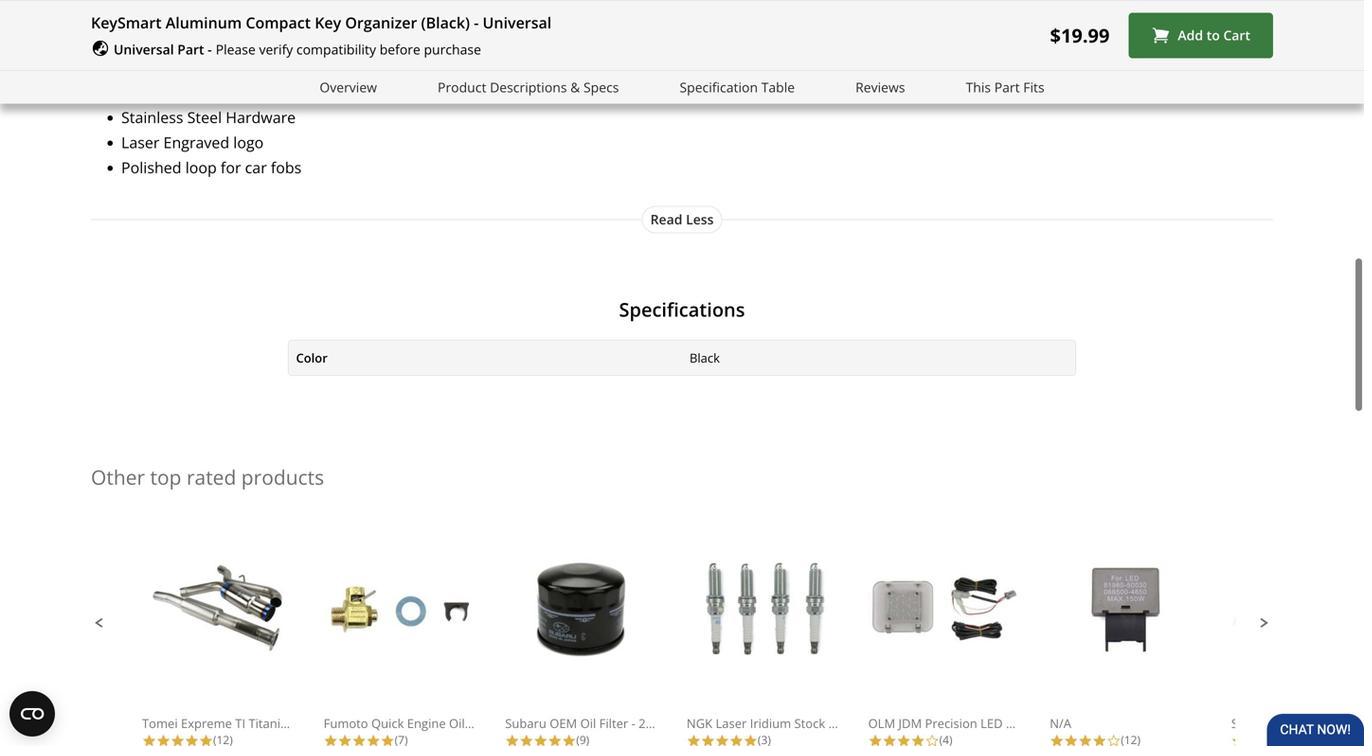 Task type: vqa. For each thing, say whether or not it's contained in the screenshot.
a subaru crosstrek Thumbnail Image
no



Task type: locate. For each thing, give the bounding box(es) containing it.
12 total reviews element
[[142, 732, 294, 747], [1050, 732, 1202, 747]]

teeth
[[243, 17, 280, 37]]

-
[[474, 12, 479, 33], [208, 40, 212, 58], [632, 715, 636, 732]]

6 star image from the left
[[352, 734, 366, 747]]

of
[[515, 17, 529, 37]]

1 12 total reviews element from the left
[[142, 732, 294, 747]]

laser up polished
[[121, 132, 160, 153]]

specification table link
[[680, 77, 795, 98]]

for right keys
[[595, 17, 615, 37]]

11 star image from the left
[[701, 734, 715, 747]]

access
[[655, 17, 701, 37]]

polished
[[121, 157, 181, 178]]

1 horizontal spatial for
[[595, 17, 615, 37]]

olm jdm precision led lift gate...
[[868, 715, 1064, 732]]

cat-
[[303, 715, 326, 732]]

oil right oem
[[580, 715, 596, 732]]

before
[[380, 40, 421, 58]]

precision
[[925, 715, 977, 732]]

- right smooth
[[474, 12, 479, 33]]

1 jdm from the left
[[899, 715, 922, 732]]

aluminum inside materials aircraft aluminum stainless steel hardware laser engraved logo polished loop for car fobs
[[177, 82, 250, 103]]

subaru
[[505, 715, 547, 732]]

0 vertical spatial laser
[[121, 132, 160, 153]]

0 horizontal spatial universal
[[114, 40, 174, 58]]

tomei expreme ti titanium cat-back...
[[142, 715, 362, 732]]

loop
[[185, 157, 217, 178]]

5 star image from the left
[[548, 734, 562, 747]]

laser right the ngk
[[716, 715, 747, 732]]

0 horizontal spatial for
[[221, 157, 241, 178]]

1 horizontal spatial jdm
[[1339, 715, 1363, 732]]

subispeed
[[1232, 715, 1292, 732]]

0 vertical spatial for
[[595, 17, 615, 37]]

1 the from the left
[[165, 17, 188, 37]]

open widget image
[[9, 692, 55, 737]]

0 horizontal spatial 12 total reviews element
[[142, 732, 294, 747]]

part left fits
[[995, 78, 1020, 96]]

overview link
[[320, 77, 377, 98]]

fobs
[[271, 157, 302, 178]]

empty star image
[[1107, 734, 1121, 747]]

less
[[686, 210, 714, 228]]

5 star image from the left
[[324, 734, 338, 747]]

aircraft
[[121, 82, 173, 103]]

2 the from the left
[[392, 17, 416, 37]]

engine
[[407, 715, 446, 732]]

1 vertical spatial universal
[[114, 40, 174, 58]]

- down jagged
[[208, 40, 212, 58]]

star image
[[156, 734, 171, 747], [338, 734, 352, 747], [505, 734, 519, 747], [534, 734, 548, 747], [548, 734, 562, 747], [562, 734, 576, 747], [729, 734, 744, 747], [897, 734, 911, 747], [911, 734, 925, 747], [1050, 734, 1064, 747], [1064, 734, 1078, 747], [1078, 734, 1093, 747], [1093, 734, 1107, 747]]

star image
[[142, 734, 156, 747], [171, 734, 185, 747], [185, 734, 199, 747], [199, 734, 213, 747], [324, 734, 338, 747], [352, 734, 366, 747], [366, 734, 381, 747], [381, 734, 395, 747], [519, 734, 534, 747], [687, 734, 701, 747], [701, 734, 715, 747], [715, 734, 729, 747], [744, 734, 758, 747], [868, 734, 883, 747], [883, 734, 897, 747], [1232, 734, 1246, 747]]

3 total reviews element
[[687, 732, 838, 747]]

4 star image from the left
[[199, 734, 213, 747]]

1 horizontal spatial universal
[[483, 12, 552, 33]]

olm
[[868, 715, 895, 732]]

part
[[177, 40, 204, 58], [995, 78, 1020, 96]]

2 star image from the left
[[338, 734, 352, 747]]

the right 'of' at the top
[[533, 17, 556, 37]]

1 horizontal spatial laser
[[716, 715, 747, 732]]

0 horizontal spatial the
[[165, 17, 188, 37]]

9 star image from the left
[[911, 734, 925, 747]]

oil
[[449, 715, 465, 732], [580, 715, 596, 732]]

12 star image from the left
[[715, 734, 729, 747]]

for left car
[[221, 157, 241, 178]]

- right filter
[[632, 715, 636, 732]]

specs
[[584, 78, 619, 96]]

this part fits link
[[966, 77, 1045, 98]]

universal down hides
[[114, 40, 174, 58]]

expreme
[[181, 715, 232, 732]]

back...
[[326, 715, 362, 732]]

6 star image from the left
[[562, 734, 576, 747]]

2 horizontal spatial the
[[533, 17, 556, 37]]

1 oil from the left
[[449, 715, 465, 732]]

part for this
[[995, 78, 1020, 96]]

1 horizontal spatial oil
[[580, 715, 596, 732]]

smooth
[[420, 17, 474, 37]]

specifications
[[619, 296, 745, 322]]

products
[[241, 464, 324, 491]]

1 horizontal spatial the
[[392, 17, 416, 37]]

9 star image from the left
[[519, 734, 534, 747]]

1 vertical spatial aluminum
[[177, 82, 250, 103]]

fumoto quick engine oil drain valve... link
[[324, 559, 543, 732]]

oem
[[550, 715, 577, 732]]

easy
[[619, 17, 651, 37]]

olm jdm precision led lift gate... link
[[868, 559, 1064, 732]]

part for universal
[[177, 40, 204, 58]]

facelift
[[1295, 715, 1336, 732]]

2015-
[[639, 715, 671, 732]]

universal left keys
[[483, 12, 552, 33]]

organizer
[[345, 12, 417, 33]]

14 star image from the left
[[868, 734, 883, 747]]

9 total reviews element
[[505, 732, 657, 747]]

jdm right olm
[[899, 715, 922, 732]]

purchase
[[424, 40, 481, 58]]

0 horizontal spatial laser
[[121, 132, 160, 153]]

1 vertical spatial for
[[221, 157, 241, 178]]

aluminum up steel
[[177, 82, 250, 103]]

add
[[1178, 26, 1203, 44]]

1 vertical spatial -
[[208, 40, 212, 58]]

the
[[165, 17, 188, 37], [392, 17, 416, 37], [533, 17, 556, 37]]

heat
[[829, 715, 856, 732]]

drain
[[468, 715, 500, 732]]

hardware
[[226, 107, 296, 128]]

the right hides
[[165, 17, 188, 37]]

0 vertical spatial universal
[[483, 12, 552, 33]]

1 horizontal spatial 12 total reviews element
[[1050, 732, 1202, 747]]

oil left drain on the left of page
[[449, 715, 465, 732]]

0 horizontal spatial jdm
[[899, 715, 922, 732]]

13 star image from the left
[[1093, 734, 1107, 747]]

universal part - please verify compatibility before purchase
[[114, 40, 481, 58]]

jdm right facelift
[[1339, 715, 1363, 732]]

7 total reviews element
[[324, 732, 475, 747]]

color
[[296, 349, 328, 367]]

2 12 total reviews element from the left
[[1050, 732, 1202, 747]]

fits
[[1023, 78, 1045, 96]]

product descriptions & specs link
[[438, 77, 619, 98]]

aluminum
[[166, 12, 242, 33], [177, 82, 250, 103]]

0 vertical spatial part
[[177, 40, 204, 58]]

4 total reviews element
[[868, 732, 1020, 747]]

1 vertical spatial part
[[995, 78, 1020, 96]]

n/a
[[1050, 715, 1072, 732]]

the up "before"
[[392, 17, 416, 37]]

1 horizontal spatial part
[[995, 78, 1020, 96]]

10 star image from the left
[[1050, 734, 1064, 747]]

12 total reviews element for n/a
[[1050, 732, 1202, 747]]

0 horizontal spatial oil
[[449, 715, 465, 732]]

exposing
[[325, 17, 388, 37]]

0 vertical spatial -
[[474, 12, 479, 33]]

0 horizontal spatial part
[[177, 40, 204, 58]]

product descriptions & specs
[[438, 78, 619, 96]]

2 vertical spatial -
[[632, 715, 636, 732]]

logo
[[233, 132, 264, 153]]

subaru oem oil filter - 2015-2024... link
[[505, 559, 709, 732]]

3 star image from the left
[[185, 734, 199, 747]]

materials aircraft aluminum stainless steel hardware laser engraved logo polished loop for car fobs
[[106, 57, 302, 178]]

15 star image from the left
[[883, 734, 897, 747]]

laser
[[121, 132, 160, 153], [716, 715, 747, 732]]

part down jagged
[[177, 40, 204, 58]]

16 star image from the left
[[1232, 734, 1246, 747]]

ngk
[[687, 715, 713, 732]]

universal
[[483, 12, 552, 33], [114, 40, 174, 58]]

aluminum up please
[[166, 12, 242, 33]]

titanium
[[249, 715, 299, 732]]

n/a link
[[1050, 559, 1202, 732]]

3 the from the left
[[533, 17, 556, 37]]



Task type: describe. For each thing, give the bounding box(es) containing it.
gate...
[[1027, 715, 1064, 732]]

0 vertical spatial aluminum
[[166, 12, 242, 33]]

2 horizontal spatial -
[[632, 715, 636, 732]]

for inside materials aircraft aluminum stainless steel hardware laser engraved logo polished loop for car fobs
[[221, 157, 241, 178]]

other
[[91, 464, 145, 491]]

1 vertical spatial laser
[[716, 715, 747, 732]]

fumoto
[[324, 715, 368, 732]]

subispeed facelift jdm 
[[1232, 715, 1364, 732]]

range...
[[859, 715, 904, 732]]

table
[[761, 78, 795, 96]]

ti
[[235, 715, 245, 732]]

ngk laser iridium stock heat range...
[[687, 715, 904, 732]]

13 star image from the left
[[744, 734, 758, 747]]

filter
[[599, 715, 628, 732]]

3 star image from the left
[[505, 734, 519, 747]]

2 jdm from the left
[[1339, 715, 1363, 732]]

fumoto quick engine oil drain valve...
[[324, 715, 543, 732]]

2024...
[[671, 715, 709, 732]]

reviews link
[[856, 77, 905, 98]]

quick
[[371, 715, 404, 732]]

8 star image from the left
[[381, 734, 395, 747]]

1 star image from the left
[[142, 734, 156, 747]]

7 star image from the left
[[366, 734, 381, 747]]

black
[[690, 349, 720, 367]]

iridium
[[750, 715, 791, 732]]

this
[[966, 78, 991, 96]]

led
[[981, 715, 1003, 732]]

specification
[[680, 78, 758, 96]]

8 star image from the left
[[897, 734, 911, 747]]

7 star image from the left
[[729, 734, 744, 747]]

to
[[1207, 26, 1220, 44]]

add to cart button
[[1129, 13, 1273, 58]]

read less
[[651, 210, 714, 228]]

this part fits
[[966, 78, 1045, 96]]

reviews
[[856, 78, 905, 96]]

subispeed facelift jdm link
[[1232, 559, 1364, 732]]

add to cart
[[1178, 26, 1251, 44]]

other top rated products
[[91, 464, 324, 491]]

while
[[284, 17, 321, 37]]

2 star image from the left
[[171, 734, 185, 747]]

tomei
[[142, 715, 178, 732]]

read
[[651, 210, 683, 228]]

engraved
[[163, 132, 229, 153]]

rated
[[187, 464, 236, 491]]

specification table
[[680, 78, 795, 96]]

lift
[[1006, 715, 1024, 732]]

steel
[[187, 107, 222, 128]]

top
[[150, 464, 181, 491]]

empty star image
[[925, 734, 939, 747]]

stainless
[[121, 107, 183, 128]]

key
[[315, 12, 341, 33]]

compatibility
[[296, 40, 376, 58]]

subaru oem oil filter - 2015-2024...
[[505, 715, 709, 732]]

keysmart aluminum compact key organizer (black) - universal
[[91, 12, 552, 33]]

compact
[[246, 12, 311, 33]]

4 star image from the left
[[534, 734, 548, 747]]

ngk laser iridium stock heat range... link
[[687, 559, 904, 732]]

keysmart
[[91, 12, 162, 33]]

verify
[[259, 40, 293, 58]]

valve...
[[503, 715, 543, 732]]

product
[[438, 78, 486, 96]]

12 star image from the left
[[1078, 734, 1093, 747]]

12 total reviews element for tomei expreme ti titanium cat-back...
[[142, 732, 294, 747]]

jagged
[[192, 17, 239, 37]]

descriptions
[[490, 78, 567, 96]]

&
[[570, 78, 580, 96]]

stock
[[794, 715, 825, 732]]

1 star image from the left
[[156, 734, 171, 747]]

11 star image from the left
[[1064, 734, 1078, 747]]

10 star image from the left
[[687, 734, 701, 747]]

(black)
[[421, 12, 470, 33]]

tomei expreme ti titanium cat-back... link
[[142, 559, 362, 732]]

hides
[[121, 17, 161, 37]]

hides the jagged teeth while exposing the smooth back of the keys for easy access
[[121, 17, 701, 37]]

0 horizontal spatial -
[[208, 40, 212, 58]]

laser inside materials aircraft aluminum stainless steel hardware laser engraved logo polished loop for car fobs
[[121, 132, 160, 153]]

please
[[216, 40, 256, 58]]

back
[[478, 17, 511, 37]]

2 oil from the left
[[580, 715, 596, 732]]

1 horizontal spatial -
[[474, 12, 479, 33]]

materials
[[106, 57, 172, 78]]

$19.99
[[1050, 22, 1110, 48]]

2 total reviews element
[[1232, 732, 1364, 747]]



